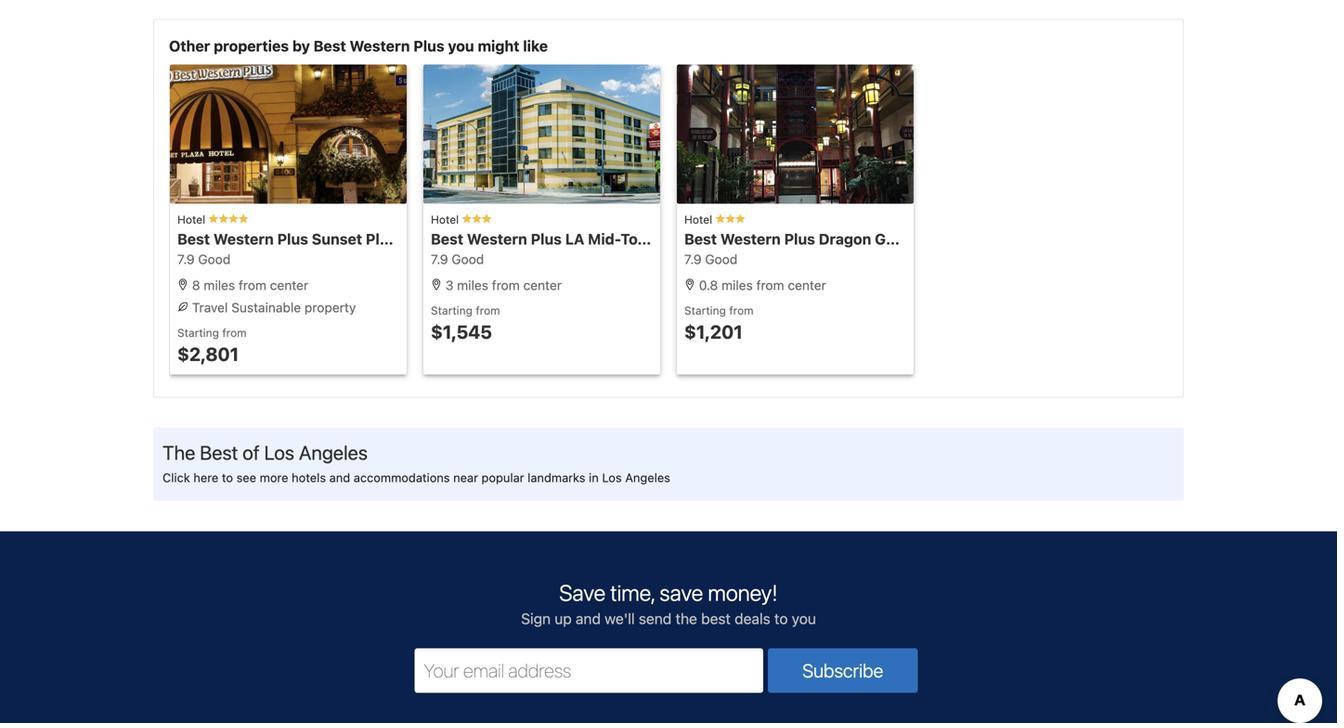 Task type: describe. For each thing, give the bounding box(es) containing it.
$1,545
[[431, 321, 492, 343]]

near
[[453, 471, 478, 485]]

save
[[660, 580, 703, 606]]

0 vertical spatial you
[[448, 37, 474, 55]]

starting from $2,801
[[177, 326, 247, 365]]

7.9 good for best western plus dragon gate inn
[[685, 252, 738, 267]]

western right by
[[350, 37, 410, 55]]

8 miles from center
[[189, 278, 309, 293]]

center for $1,545
[[524, 278, 562, 293]]

3 stars image for $1,201
[[716, 214, 746, 224]]

we'll
[[605, 610, 635, 628]]

best for best western plus la mid-town hotel
[[431, 230, 464, 248]]

from inside 'starting from $1,545'
[[476, 304, 500, 317]]

to inside the save time, save money! sign up and we'll send the best deals to you
[[775, 610, 788, 628]]

subscribe button
[[768, 649, 918, 693]]

plus for best western plus la mid-town hotel
[[531, 230, 562, 248]]

7.9 good for best western plus sunset plaza hotel
[[177, 252, 231, 267]]

sustainable
[[231, 300, 301, 315]]

best right by
[[314, 37, 346, 55]]

1 center from the left
[[270, 278, 309, 293]]

of
[[243, 441, 260, 464]]

center for $1,201
[[788, 278, 827, 293]]

accommodations
[[354, 471, 450, 485]]

more
[[260, 471, 288, 485]]

0 horizontal spatial los
[[264, 441, 295, 464]]

money!
[[708, 580, 778, 606]]

western for best western plus sunset plaza hotel
[[214, 230, 274, 248]]

3 miles from center
[[442, 278, 562, 293]]

subscribe
[[803, 660, 884, 682]]

property
[[305, 300, 356, 315]]

properties
[[214, 37, 289, 55]]

by
[[293, 37, 310, 55]]

western for best western plus dragon gate inn
[[721, 230, 781, 248]]

best inside the best of los angeles click here to see more hotels and accommodations near popular landmarks in los angeles
[[200, 441, 238, 464]]

la
[[566, 230, 585, 248]]

town
[[621, 230, 659, 248]]

hotel for best western plus sunset plaza hotel
[[177, 213, 209, 226]]

popular
[[482, 471, 525, 485]]

western for best western plus la mid-town hotel
[[467, 230, 527, 248]]

1 miles from the left
[[204, 278, 235, 293]]

click
[[163, 471, 190, 485]]

here
[[194, 471, 219, 485]]

time,
[[611, 580, 655, 606]]

hotel inside best western plus sunset plaza hotel 7.9 good
[[408, 230, 447, 248]]

plaza
[[366, 230, 405, 248]]

best for best western plus dragon gate inn
[[685, 230, 717, 248]]

the
[[676, 610, 698, 628]]

up
[[555, 610, 572, 628]]



Task type: vqa. For each thing, say whether or not it's contained in the screenshot.
From within Starting from $1,201
yes



Task type: locate. For each thing, give the bounding box(es) containing it.
1 horizontal spatial you
[[792, 610, 817, 628]]

miles for $1,545
[[457, 278, 489, 293]]

3 stars image
[[462, 214, 492, 224], [716, 214, 746, 224]]

0.8 miles from center
[[696, 278, 827, 293]]

plus inside best western plus dragon gate inn 7.9 good
[[785, 230, 816, 248]]

1 vertical spatial angeles
[[625, 471, 671, 485]]

$2,801
[[177, 343, 239, 365]]

0 horizontal spatial to
[[222, 471, 233, 485]]

plus left the 'la'
[[531, 230, 562, 248]]

hotel up 0.8
[[685, 213, 716, 226]]

los right in
[[602, 471, 622, 485]]

$1,201
[[685, 321, 743, 343]]

plus left might
[[414, 37, 445, 55]]

los
[[264, 441, 295, 464], [602, 471, 622, 485]]

1 vertical spatial you
[[792, 610, 817, 628]]

western down 4 stars icon
[[214, 230, 274, 248]]

to inside the best of los angeles click here to see more hotels and accommodations near popular landmarks in los angeles
[[222, 471, 233, 485]]

hotel up 3
[[431, 213, 462, 226]]

1 horizontal spatial and
[[576, 610, 601, 628]]

plus inside best western plus sunset plaza hotel 7.9 good
[[277, 230, 308, 248]]

to right deals
[[775, 610, 788, 628]]

1 horizontal spatial 3 stars image
[[716, 214, 746, 224]]

western
[[350, 37, 410, 55], [214, 230, 274, 248], [467, 230, 527, 248], [721, 230, 781, 248]]

deals
[[735, 610, 771, 628]]

mid-
[[588, 230, 621, 248]]

sign
[[521, 610, 551, 628]]

0 horizontal spatial center
[[270, 278, 309, 293]]

2 horizontal spatial 7.9 good
[[685, 252, 738, 267]]

1 horizontal spatial angeles
[[625, 471, 671, 485]]

0 horizontal spatial 7.9 good
[[177, 252, 231, 267]]

starting from $1,545
[[431, 304, 500, 343]]

0 vertical spatial los
[[264, 441, 295, 464]]

0 horizontal spatial and
[[329, 471, 350, 485]]

starting up the $1,545
[[431, 304, 473, 317]]

miles right 0.8
[[722, 278, 753, 293]]

from up 'starting from $1,545'
[[492, 278, 520, 293]]

1 horizontal spatial los
[[602, 471, 622, 485]]

3 stars image for $1,545
[[462, 214, 492, 224]]

3 center from the left
[[788, 278, 827, 293]]

other
[[169, 37, 210, 55]]

best inside best western plus la mid-town hotel 7.9 good
[[431, 230, 464, 248]]

hotel up 8 in the left top of the page
[[177, 213, 209, 226]]

best up 0.8
[[685, 230, 717, 248]]

other properties by best western plus you might like
[[169, 37, 548, 55]]

might
[[478, 37, 520, 55]]

like
[[523, 37, 548, 55]]

0 horizontal spatial angeles
[[299, 441, 368, 464]]

and
[[329, 471, 350, 485], [576, 610, 601, 628]]

0 horizontal spatial 3 stars image
[[462, 214, 492, 224]]

western inside best western plus la mid-town hotel 7.9 good
[[467, 230, 527, 248]]

1 horizontal spatial miles
[[457, 278, 489, 293]]

center up travel sustainable property
[[270, 278, 309, 293]]

hotel right town
[[663, 230, 701, 248]]

0 horizontal spatial miles
[[204, 278, 235, 293]]

0 vertical spatial to
[[222, 471, 233, 485]]

from inside starting from $2,801
[[222, 326, 247, 339]]

from down best western plus dragon gate inn 7.9 good
[[757, 278, 785, 293]]

plus
[[414, 37, 445, 55], [277, 230, 308, 248], [531, 230, 562, 248], [785, 230, 816, 248]]

from up $2,801
[[222, 326, 247, 339]]

1 horizontal spatial to
[[775, 610, 788, 628]]

and right hotels
[[329, 471, 350, 485]]

you left might
[[448, 37, 474, 55]]

you
[[448, 37, 474, 55], [792, 610, 817, 628]]

2 horizontal spatial starting
[[685, 304, 726, 317]]

western up 0.8 miles from center
[[721, 230, 781, 248]]

you right deals
[[792, 610, 817, 628]]

hotel inside best western plus la mid-town hotel 7.9 good
[[663, 230, 701, 248]]

7.9 good up 0.8
[[685, 252, 738, 267]]

plus for best western plus sunset plaza hotel
[[277, 230, 308, 248]]

inn
[[913, 230, 935, 248]]

send
[[639, 610, 672, 628]]

best western plus la mid-town hotel 7.9 good
[[431, 230, 701, 267]]

plus left dragon
[[785, 230, 816, 248]]

0 horizontal spatial you
[[448, 37, 474, 55]]

landmarks
[[528, 471, 586, 485]]

and inside the best of los angeles click here to see more hotels and accommodations near popular landmarks in los angeles
[[329, 471, 350, 485]]

miles right 8 in the left top of the page
[[204, 278, 235, 293]]

center down best western plus la mid-town hotel 7.9 good
[[524, 278, 562, 293]]

1 7.9 good from the left
[[177, 252, 231, 267]]

starting from $1,201
[[685, 304, 754, 343]]

starting up $1,201 on the top right of page
[[685, 304, 726, 317]]

7.9 good up 8 in the left top of the page
[[177, 252, 231, 267]]

and right up
[[576, 610, 601, 628]]

3
[[446, 278, 454, 293]]

1 horizontal spatial center
[[524, 278, 562, 293]]

from inside starting from $1,201
[[730, 304, 754, 317]]

to
[[222, 471, 233, 485], [775, 610, 788, 628]]

hotel right plaza
[[408, 230, 447, 248]]

starting for $1,201
[[685, 304, 726, 317]]

miles for $1,201
[[722, 278, 753, 293]]

3 stars image up 3 miles from center
[[462, 214, 492, 224]]

save
[[560, 580, 606, 606]]

3 miles from the left
[[722, 278, 753, 293]]

from down 0.8 miles from center
[[730, 304, 754, 317]]

1 3 stars image from the left
[[462, 214, 492, 224]]

western inside best western plus dragon gate inn 7.9 good
[[721, 230, 781, 248]]

travel
[[192, 300, 228, 315]]

2 horizontal spatial center
[[788, 278, 827, 293]]

sunset
[[312, 230, 362, 248]]

plus left the sunset
[[277, 230, 308, 248]]

starting inside starting from $1,201
[[685, 304, 726, 317]]

center
[[270, 278, 309, 293], [524, 278, 562, 293], [788, 278, 827, 293]]

best up here
[[200, 441, 238, 464]]

to left see
[[222, 471, 233, 485]]

from
[[239, 278, 267, 293], [492, 278, 520, 293], [757, 278, 785, 293], [476, 304, 500, 317], [730, 304, 754, 317], [222, 326, 247, 339]]

miles
[[204, 278, 235, 293], [457, 278, 489, 293], [722, 278, 753, 293]]

starting
[[431, 304, 473, 317], [685, 304, 726, 317], [177, 326, 219, 339]]

best western plus dragon gate inn 7.9 good
[[685, 230, 935, 267]]

best for best western plus sunset plaza hotel
[[177, 230, 210, 248]]

and inside the save time, save money! sign up and we'll send the best deals to you
[[576, 610, 601, 628]]

1 horizontal spatial starting
[[431, 304, 473, 317]]

dragon
[[819, 230, 872, 248]]

western up 3 miles from center
[[467, 230, 527, 248]]

save time, save money! sign up and we'll send the best deals to you
[[521, 580, 817, 628]]

Your email address email field
[[415, 649, 764, 693]]

1 vertical spatial and
[[576, 610, 601, 628]]

0 horizontal spatial starting
[[177, 326, 219, 339]]

best inside best western plus sunset plaza hotel 7.9 good
[[177, 230, 210, 248]]

from up sustainable
[[239, 278, 267, 293]]

in
[[589, 471, 599, 485]]

the
[[163, 441, 195, 464]]

2 miles from the left
[[457, 278, 489, 293]]

starting up $2,801
[[177, 326, 219, 339]]

hotel for best western plus la mid-town hotel
[[431, 213, 462, 226]]

western inside best western plus sunset plaza hotel 7.9 good
[[214, 230, 274, 248]]

plus inside best western plus la mid-town hotel 7.9 good
[[531, 230, 562, 248]]

best down 4 stars icon
[[177, 230, 210, 248]]

4 stars image
[[209, 214, 249, 224]]

starting inside starting from $2,801
[[177, 326, 219, 339]]

8
[[192, 278, 200, 293]]

7.9 good inside best western plus sunset plaza hotel 7.9 good
[[177, 252, 231, 267]]

plus for best western plus dragon gate inn
[[785, 230, 816, 248]]

1 vertical spatial to
[[775, 610, 788, 628]]

best
[[314, 37, 346, 55], [177, 230, 210, 248], [431, 230, 464, 248], [685, 230, 717, 248], [200, 441, 238, 464]]

7.9 good
[[177, 252, 231, 267], [431, 252, 484, 267], [685, 252, 738, 267]]

see
[[237, 471, 256, 485]]

0 vertical spatial angeles
[[299, 441, 368, 464]]

you inside the save time, save money! sign up and we'll send the best deals to you
[[792, 610, 817, 628]]

best western plus sunset plaza hotel 7.9 good
[[177, 230, 447, 267]]

best up 3
[[431, 230, 464, 248]]

angeles
[[299, 441, 368, 464], [625, 471, 671, 485]]

2 center from the left
[[524, 278, 562, 293]]

7.9 good inside best western plus dragon gate inn 7.9 good
[[685, 252, 738, 267]]

3 7.9 good from the left
[[685, 252, 738, 267]]

1 horizontal spatial 7.9 good
[[431, 252, 484, 267]]

the best of los angeles click here to see more hotels and accommodations near popular landmarks in los angeles
[[163, 441, 671, 485]]

starting for $2,801
[[177, 326, 219, 339]]

best
[[701, 610, 731, 628]]

angeles up hotels
[[299, 441, 368, 464]]

starting for $1,545
[[431, 304, 473, 317]]

hotel for best western plus dragon gate inn
[[685, 213, 716, 226]]

7.9 good up 3
[[431, 252, 484, 267]]

travel sustainable property
[[189, 300, 356, 315]]

best inside best western plus dragon gate inn 7.9 good
[[685, 230, 717, 248]]

2 3 stars image from the left
[[716, 214, 746, 224]]

miles right 3
[[457, 278, 489, 293]]

center down best western plus dragon gate inn 7.9 good
[[788, 278, 827, 293]]

hotel
[[177, 213, 209, 226], [431, 213, 462, 226], [685, 213, 716, 226], [408, 230, 447, 248], [663, 230, 701, 248]]

3 stars image up 0.8
[[716, 214, 746, 224]]

2 horizontal spatial miles
[[722, 278, 753, 293]]

0 vertical spatial and
[[329, 471, 350, 485]]

los up the more
[[264, 441, 295, 464]]

gate
[[875, 230, 909, 248]]

angeles right in
[[625, 471, 671, 485]]

from down 3 miles from center
[[476, 304, 500, 317]]

0.8
[[699, 278, 718, 293]]

hotels
[[292, 471, 326, 485]]

1 vertical spatial los
[[602, 471, 622, 485]]

starting inside 'starting from $1,545'
[[431, 304, 473, 317]]

2 7.9 good from the left
[[431, 252, 484, 267]]

7.9 good inside best western plus la mid-town hotel 7.9 good
[[431, 252, 484, 267]]



